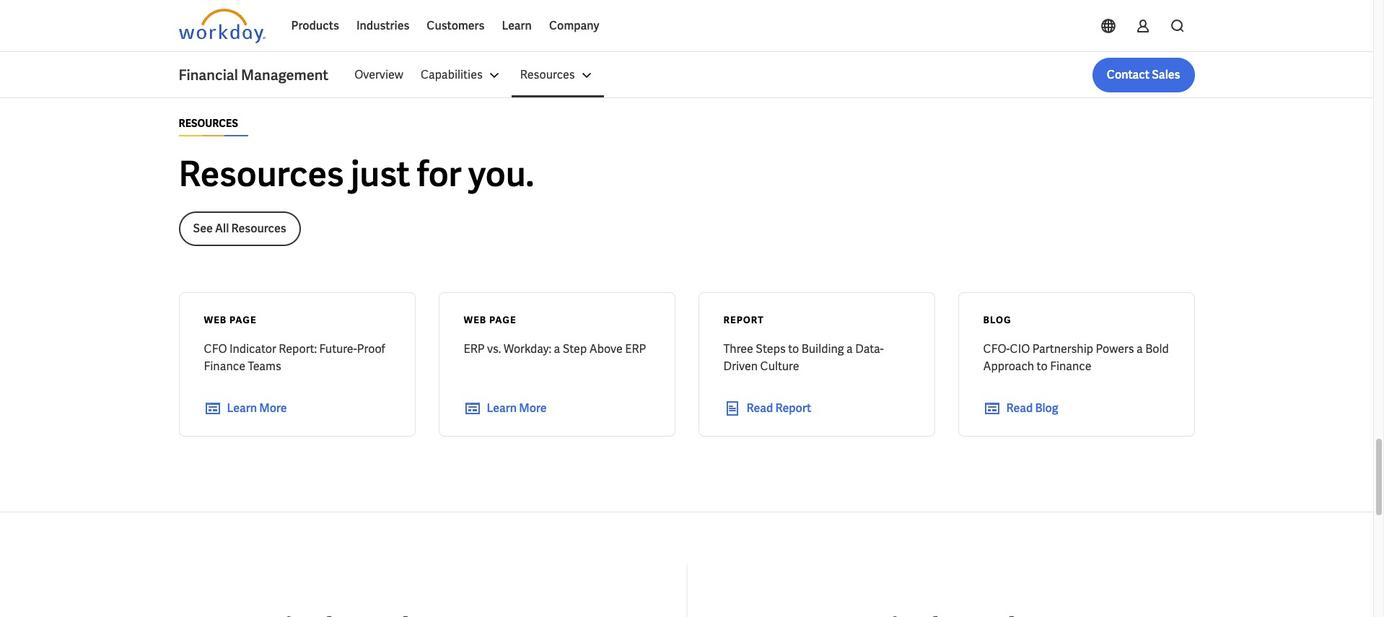 Task type: describe. For each thing, give the bounding box(es) containing it.
cfo indicator report: future-proof finance teams
[[204, 341, 385, 374]]

resources for resources
[[520, 67, 575, 82]]

a for cfo-
[[1137, 341, 1143, 356]]

learn button
[[493, 9, 541, 43]]

customers
[[427, 18, 485, 33]]

industries
[[356, 18, 410, 33]]

approach
[[983, 359, 1034, 374]]

resources just for you.
[[179, 151, 534, 196]]

financial management link
[[179, 65, 346, 85]]

company button
[[541, 9, 608, 43]]

teams
[[248, 359, 281, 374]]

see all resources
[[193, 221, 286, 236]]

financial
[[179, 66, 238, 84]]

more for report:
[[259, 400, 287, 416]]

see
[[193, 221, 213, 236]]

for
[[417, 151, 462, 196]]

you.
[[469, 151, 534, 196]]

learn more button for report:
[[204, 400, 390, 417]]

cio
[[1010, 341, 1030, 356]]

indicator
[[230, 341, 276, 356]]

read report
[[747, 400, 811, 416]]

web page for vs.
[[464, 314, 517, 326]]

menu containing overview
[[346, 58, 604, 92]]

customers button
[[418, 9, 493, 43]]

resources
[[179, 117, 238, 130]]

web for cfo
[[204, 314, 227, 326]]

to inside "three steps to building a data- driven culture"
[[788, 341, 799, 356]]

blog inside button
[[1035, 400, 1059, 416]]

three steps to building a data- driven culture
[[724, 341, 884, 374]]

proof
[[357, 341, 385, 356]]

management
[[241, 66, 329, 84]]

0 vertical spatial blog
[[983, 314, 1012, 326]]

learn more for vs.
[[487, 400, 547, 416]]

company
[[549, 18, 599, 33]]

vs.
[[487, 341, 501, 356]]

powers
[[1096, 341, 1134, 356]]

cfo-cio partnership powers a bold approach to finance
[[983, 341, 1169, 374]]

future-
[[319, 341, 357, 356]]

products
[[291, 18, 339, 33]]

contact sales link
[[1093, 58, 1195, 92]]

overview link
[[346, 58, 412, 92]]

workday:
[[504, 341, 551, 356]]

read report button
[[724, 400, 910, 417]]



Task type: vqa. For each thing, say whether or not it's contained in the screenshot.
report:
yes



Task type: locate. For each thing, give the bounding box(es) containing it.
0 horizontal spatial more
[[259, 400, 287, 416]]

report
[[724, 314, 764, 326], [775, 400, 811, 416]]

web page
[[204, 314, 257, 326], [464, 314, 517, 326]]

to inside "cfo-cio partnership powers a bold approach to finance"
[[1037, 359, 1048, 374]]

1 web page from the left
[[204, 314, 257, 326]]

1 horizontal spatial learn more
[[487, 400, 547, 416]]

2 web from the left
[[464, 314, 487, 326]]

learn for erp vs. workday: a step above erp
[[487, 400, 517, 416]]

0 horizontal spatial a
[[554, 341, 560, 356]]

learn down vs.
[[487, 400, 517, 416]]

a inside "three steps to building a data- driven culture"
[[847, 341, 853, 356]]

1 page from the left
[[229, 314, 257, 326]]

1 vertical spatial resources
[[179, 151, 344, 196]]

industries button
[[348, 9, 418, 43]]

products button
[[283, 9, 348, 43]]

read for read report
[[747, 400, 773, 416]]

1 vertical spatial blog
[[1035, 400, 1059, 416]]

financial management
[[179, 66, 329, 84]]

more
[[259, 400, 287, 416], [519, 400, 547, 416]]

bold
[[1146, 341, 1169, 356]]

a
[[554, 341, 560, 356], [847, 341, 853, 356], [1137, 341, 1143, 356]]

1 horizontal spatial web
[[464, 314, 487, 326]]

read for read blog
[[1007, 400, 1033, 416]]

see all resources link
[[179, 211, 301, 246]]

report up three
[[724, 314, 764, 326]]

2 more from the left
[[519, 400, 547, 416]]

a for three
[[847, 341, 853, 356]]

overview
[[354, 67, 403, 82]]

learn more button down cfo indicator report: future-proof finance teams
[[204, 400, 390, 417]]

0 horizontal spatial learn more
[[227, 400, 287, 416]]

capabilities
[[421, 67, 483, 82]]

1 finance from the left
[[204, 359, 245, 374]]

just
[[351, 151, 410, 196]]

1 horizontal spatial more
[[519, 400, 547, 416]]

a left data-
[[847, 341, 853, 356]]

web for erp
[[464, 314, 487, 326]]

report inside button
[[775, 400, 811, 416]]

finance down partnership at the right bottom of page
[[1050, 359, 1092, 374]]

contact
[[1107, 67, 1150, 82]]

more down teams
[[259, 400, 287, 416]]

to up culture
[[788, 341, 799, 356]]

page
[[229, 314, 257, 326], [489, 314, 517, 326]]

0 horizontal spatial report
[[724, 314, 764, 326]]

finance inside cfo indicator report: future-proof finance teams
[[204, 359, 245, 374]]

1 learn more button from the left
[[204, 400, 390, 417]]

resources
[[520, 67, 575, 82], [179, 151, 344, 196], [231, 221, 286, 236]]

resources right all
[[231, 221, 286, 236]]

0 vertical spatial report
[[724, 314, 764, 326]]

sales
[[1152, 67, 1180, 82]]

1 more from the left
[[259, 400, 287, 416]]

learn inside dropdown button
[[502, 18, 532, 33]]

web page up cfo
[[204, 314, 257, 326]]

a inside "cfo-cio partnership powers a bold approach to finance"
[[1137, 341, 1143, 356]]

a left step
[[554, 341, 560, 356]]

1 a from the left
[[554, 341, 560, 356]]

2 web page from the left
[[464, 314, 517, 326]]

2 finance from the left
[[1050, 359, 1092, 374]]

steps
[[756, 341, 786, 356]]

2 read from the left
[[1007, 400, 1033, 416]]

list
[[346, 58, 1195, 92]]

2 vertical spatial resources
[[231, 221, 286, 236]]

1 erp from the left
[[464, 341, 485, 356]]

read down driven
[[747, 400, 773, 416]]

finance inside "cfo-cio partnership powers a bold approach to finance"
[[1050, 359, 1092, 374]]

to down partnership at the right bottom of page
[[1037, 359, 1048, 374]]

2 learn more button from the left
[[464, 400, 650, 417]]

page for vs.
[[489, 314, 517, 326]]

1 horizontal spatial blog
[[1035, 400, 1059, 416]]

finance down cfo
[[204, 359, 245, 374]]

1 horizontal spatial web page
[[464, 314, 517, 326]]

1 vertical spatial report
[[775, 400, 811, 416]]

1 horizontal spatial learn more button
[[464, 400, 650, 417]]

page up vs.
[[489, 314, 517, 326]]

page for indicator
[[229, 314, 257, 326]]

read blog
[[1007, 400, 1059, 416]]

resources up the see all resources
[[179, 151, 344, 196]]

data-
[[855, 341, 884, 356]]

resources down company dropdown button
[[520, 67, 575, 82]]

erp
[[464, 341, 485, 356], [625, 341, 646, 356]]

menu
[[346, 58, 604, 92]]

2 horizontal spatial a
[[1137, 341, 1143, 356]]

read blog button
[[983, 400, 1170, 417]]

read down approach
[[1007, 400, 1033, 416]]

1 learn more from the left
[[227, 400, 287, 416]]

learn left company
[[502, 18, 532, 33]]

learn more button for workday:
[[464, 400, 650, 417]]

blog
[[983, 314, 1012, 326], [1035, 400, 1059, 416]]

report down culture
[[775, 400, 811, 416]]

web page for indicator
[[204, 314, 257, 326]]

to
[[788, 341, 799, 356], [1037, 359, 1048, 374]]

0 horizontal spatial finance
[[204, 359, 245, 374]]

resources button
[[512, 58, 604, 92]]

go to the homepage image
[[179, 9, 265, 43]]

0 horizontal spatial erp
[[464, 341, 485, 356]]

3 a from the left
[[1137, 341, 1143, 356]]

a left bold
[[1137, 341, 1143, 356]]

2 page from the left
[[489, 314, 517, 326]]

0 horizontal spatial page
[[229, 314, 257, 326]]

learn more
[[227, 400, 287, 416], [487, 400, 547, 416]]

web page up vs.
[[464, 314, 517, 326]]

web
[[204, 314, 227, 326], [464, 314, 487, 326]]

0 vertical spatial resources
[[520, 67, 575, 82]]

0 horizontal spatial read
[[747, 400, 773, 416]]

cfo-
[[983, 341, 1010, 356]]

1 read from the left
[[747, 400, 773, 416]]

2 learn more from the left
[[487, 400, 547, 416]]

2 a from the left
[[847, 341, 853, 356]]

driven
[[724, 359, 758, 374]]

three
[[724, 341, 753, 356]]

more down workday:
[[519, 400, 547, 416]]

building
[[802, 341, 844, 356]]

resources for resources just for you.
[[179, 151, 344, 196]]

finance
[[204, 359, 245, 374], [1050, 359, 1092, 374]]

partnership
[[1033, 341, 1094, 356]]

erp right above
[[625, 341, 646, 356]]

list containing overview
[[346, 58, 1195, 92]]

erp left vs.
[[464, 341, 485, 356]]

1 vertical spatial to
[[1037, 359, 1048, 374]]

1 horizontal spatial erp
[[625, 341, 646, 356]]

contact sales
[[1107, 67, 1180, 82]]

all
[[215, 221, 229, 236]]

capabilities button
[[412, 58, 512, 92]]

1 web from the left
[[204, 314, 227, 326]]

resources inside popup button
[[520, 67, 575, 82]]

1 horizontal spatial report
[[775, 400, 811, 416]]

0 horizontal spatial to
[[788, 341, 799, 356]]

0 horizontal spatial web
[[204, 314, 227, 326]]

1 horizontal spatial to
[[1037, 359, 1048, 374]]

0 horizontal spatial blog
[[983, 314, 1012, 326]]

learn more button down erp vs. workday: a step above erp
[[464, 400, 650, 417]]

1 horizontal spatial a
[[847, 341, 853, 356]]

0 horizontal spatial learn more button
[[204, 400, 390, 417]]

step
[[563, 341, 587, 356]]

page up 'indicator'
[[229, 314, 257, 326]]

2 erp from the left
[[625, 341, 646, 356]]

0 vertical spatial to
[[788, 341, 799, 356]]

report:
[[279, 341, 317, 356]]

learn more down workday:
[[487, 400, 547, 416]]

learn more button
[[204, 400, 390, 417], [464, 400, 650, 417]]

blog down "cfo-cio partnership powers a bold approach to finance"
[[1035, 400, 1059, 416]]

learn
[[502, 18, 532, 33], [227, 400, 257, 416], [487, 400, 517, 416]]

learn down teams
[[227, 400, 257, 416]]

learn for cfo indicator report: future-proof finance teams
[[227, 400, 257, 416]]

culture
[[760, 359, 799, 374]]

0 horizontal spatial web page
[[204, 314, 257, 326]]

erp vs. workday: a step above erp
[[464, 341, 646, 356]]

1 horizontal spatial finance
[[1050, 359, 1092, 374]]

learn more down teams
[[227, 400, 287, 416]]

more for workday:
[[519, 400, 547, 416]]

read
[[747, 400, 773, 416], [1007, 400, 1033, 416]]

blog up cfo-
[[983, 314, 1012, 326]]

1 horizontal spatial page
[[489, 314, 517, 326]]

learn more for indicator
[[227, 400, 287, 416]]

above
[[589, 341, 623, 356]]

cfo
[[204, 341, 227, 356]]

1 horizontal spatial read
[[1007, 400, 1033, 416]]



